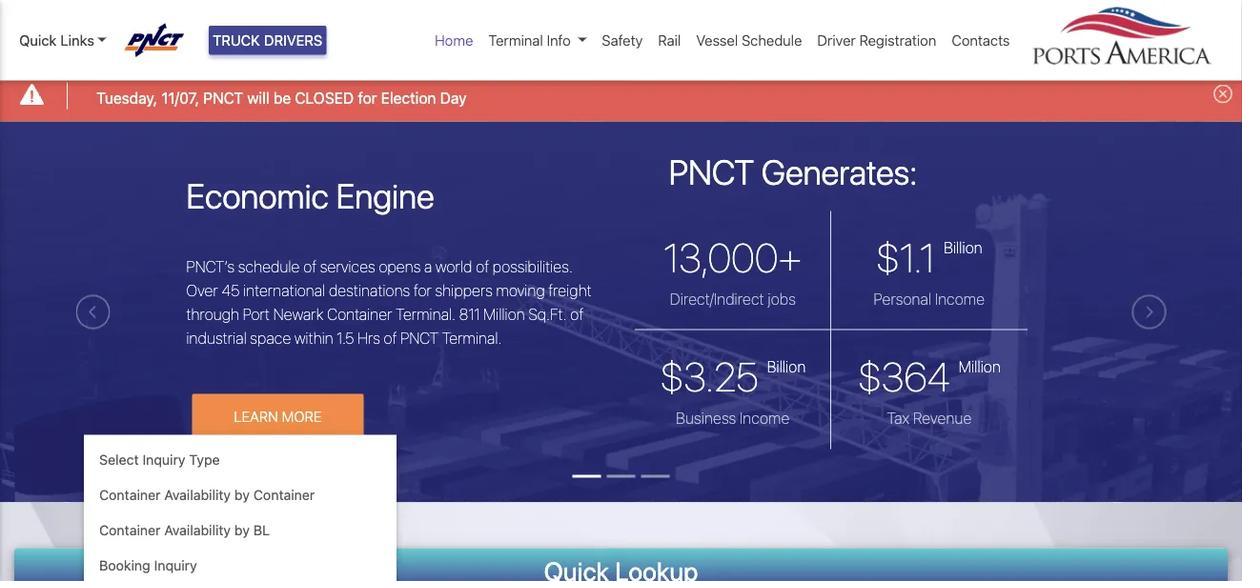 Task type: describe. For each thing, give the bounding box(es) containing it.
world
[[436, 258, 472, 276]]

tuesday, 11/07, pnct will be closed for election day link
[[96, 86, 467, 109]]

within
[[294, 329, 333, 347]]

a
[[424, 258, 432, 276]]

vessel schedule link
[[689, 22, 810, 59]]

truck drivers
[[213, 32, 323, 49]]

possibilities.
[[493, 258, 573, 276]]

quick links link
[[19, 30, 107, 51]]

learn more button
[[192, 394, 364, 438]]

revenue
[[913, 409, 972, 427]]

close image
[[1214, 84, 1233, 103]]

11/07,
[[161, 89, 199, 107]]

tax revenue
[[887, 409, 972, 427]]

schedule
[[238, 258, 300, 276]]

select inquiry type
[[99, 452, 220, 468]]

income for $1.1
[[935, 290, 985, 308]]

learn more
[[234, 408, 322, 425]]

of down freight
[[570, 305, 584, 324]]

international
[[243, 282, 325, 300]]

day
[[440, 89, 467, 107]]

for inside tuesday, 11/07, pnct will be closed for election day link
[[358, 89, 377, 107]]

1 vertical spatial terminal.
[[442, 329, 502, 347]]

terminal info
[[489, 32, 571, 49]]

truck drivers link
[[209, 26, 326, 55]]

inquiry for booking
[[154, 557, 197, 574]]

election
[[381, 89, 436, 107]]

space
[[250, 329, 291, 347]]

links
[[60, 32, 94, 49]]

driver
[[817, 32, 856, 49]]

personal income
[[874, 290, 985, 308]]

$1.1
[[876, 234, 935, 281]]

million inside pnct's schedule of services opens a world of possibilities. over 45 international destinations for shippers moving freight through port newark container terminal.                                 811 million sq.ft. of industrial space within 1.5 hrs of pnct terminal.
[[484, 305, 525, 324]]

truck
[[213, 32, 260, 49]]

rail
[[658, 32, 681, 49]]

jobs
[[768, 290, 796, 308]]

shippers
[[435, 282, 493, 300]]

pnct generates:
[[669, 151, 917, 192]]

container inside pnct's schedule of services opens a world of possibilities. over 45 international destinations for shippers moving freight through port newark container terminal.                                 811 million sq.ft. of industrial space within 1.5 hrs of pnct terminal.
[[327, 305, 392, 324]]

info
[[547, 32, 571, 49]]

$364 million
[[858, 353, 1001, 400]]

vessel
[[696, 32, 738, 49]]

hrs
[[358, 329, 380, 347]]

opens
[[379, 258, 421, 276]]

billion for $1.1
[[944, 238, 983, 257]]

services
[[320, 258, 375, 276]]

million inside $364 million
[[959, 358, 1001, 376]]

home link
[[427, 22, 481, 59]]

vessel schedule
[[696, 32, 802, 49]]

freight
[[548, 282, 592, 300]]

select
[[99, 452, 139, 468]]

home
[[435, 32, 473, 49]]

$3.25 billion
[[660, 353, 806, 400]]

container down select
[[99, 487, 161, 503]]

tuesday, 11/07, pnct will be closed for election day
[[96, 89, 467, 107]]

business income
[[676, 409, 790, 427]]

contacts
[[952, 32, 1010, 49]]

contacts link
[[944, 22, 1018, 59]]

through
[[186, 305, 239, 324]]

811
[[459, 305, 480, 324]]

booking
[[99, 557, 150, 574]]

over
[[186, 282, 218, 300]]

tuesday,
[[96, 89, 157, 107]]

economic engine
[[186, 176, 435, 216]]

1.5
[[337, 329, 354, 347]]



Task type: vqa. For each thing, say whether or not it's contained in the screenshot.
Vessel
yes



Task type: locate. For each thing, give the bounding box(es) containing it.
1 by from the top
[[234, 487, 250, 503]]

1 vertical spatial by
[[234, 522, 250, 538]]

inquiry down container availability by bl
[[154, 557, 197, 574]]

personal
[[874, 290, 932, 308]]

tax
[[887, 409, 910, 427]]

container
[[327, 305, 392, 324], [99, 487, 161, 503], [253, 487, 315, 503], [99, 522, 161, 538]]

for
[[358, 89, 377, 107], [414, 282, 432, 300]]

0 vertical spatial million
[[484, 305, 525, 324]]

container up booking
[[99, 522, 161, 538]]

destinations
[[329, 282, 410, 300]]

pnct left will
[[203, 89, 243, 107]]

by for container
[[234, 487, 250, 503]]

1 vertical spatial million
[[959, 358, 1001, 376]]

availability for bl
[[164, 522, 231, 538]]

closed
[[295, 89, 354, 107]]

of right world
[[476, 258, 489, 276]]

13,000+ direct/indirect jobs
[[664, 234, 802, 308]]

pnct inside alert
[[203, 89, 243, 107]]

availability for container
[[164, 487, 231, 503]]

0 vertical spatial by
[[234, 487, 250, 503]]

0 vertical spatial availability
[[164, 487, 231, 503]]

by up container availability by bl
[[234, 487, 250, 503]]

0 vertical spatial pnct
[[203, 89, 243, 107]]

quick
[[19, 32, 57, 49]]

1 horizontal spatial for
[[414, 282, 432, 300]]

pnct up 13,000+
[[669, 151, 754, 192]]

pnct's
[[186, 258, 235, 276]]

container availability by bl
[[99, 522, 270, 538]]

0 horizontal spatial income
[[740, 409, 790, 427]]

bl
[[253, 522, 270, 538]]

business
[[676, 409, 736, 427]]

1 vertical spatial for
[[414, 282, 432, 300]]

0 vertical spatial billion
[[944, 238, 983, 257]]

1 horizontal spatial pnct
[[401, 329, 439, 347]]

0 vertical spatial for
[[358, 89, 377, 107]]

direct/indirect
[[670, 290, 764, 308]]

terminal. down 811
[[442, 329, 502, 347]]

1 vertical spatial inquiry
[[154, 557, 197, 574]]

sq.ft.
[[528, 305, 567, 324]]

inquiry for select
[[143, 452, 186, 468]]

1 horizontal spatial billion
[[944, 238, 983, 257]]

port
[[243, 305, 270, 324]]

safety
[[602, 32, 643, 49]]

registration
[[860, 32, 937, 49]]

$1.1 billion
[[876, 234, 983, 281]]

of up international
[[303, 258, 317, 276]]

billion inside '$1.1 billion'
[[944, 238, 983, 257]]

2 availability from the top
[[164, 522, 231, 538]]

will
[[247, 89, 269, 107]]

0 vertical spatial inquiry
[[143, 452, 186, 468]]

safety link
[[594, 22, 651, 59]]

rail link
[[651, 22, 689, 59]]

by for bl
[[234, 522, 250, 538]]

billion right $1.1
[[944, 238, 983, 257]]

terminal.
[[396, 305, 456, 324], [442, 329, 502, 347]]

billion down jobs
[[767, 358, 806, 376]]

billion
[[944, 238, 983, 257], [767, 358, 806, 376]]

1 availability from the top
[[164, 487, 231, 503]]

welcome to port newmark container terminal image
[[0, 122, 1242, 582]]

newark
[[273, 305, 324, 324]]

pnct inside pnct's schedule of services opens a world of possibilities. over 45 international destinations for shippers moving freight through port newark container terminal.                                 811 million sq.ft. of industrial space within 1.5 hrs of pnct terminal.
[[401, 329, 439, 347]]

2 vertical spatial pnct
[[401, 329, 439, 347]]

be
[[273, 89, 291, 107]]

0 horizontal spatial for
[[358, 89, 377, 107]]

of
[[303, 258, 317, 276], [476, 258, 489, 276], [570, 305, 584, 324], [384, 329, 397, 347]]

driver registration link
[[810, 22, 944, 59]]

inquiry
[[143, 452, 186, 468], [154, 557, 197, 574]]

schedule
[[742, 32, 802, 49]]

terminal. left 811
[[396, 305, 456, 324]]

1 vertical spatial pnct
[[669, 151, 754, 192]]

45
[[222, 282, 240, 300]]

pnct's schedule of services opens a world of possibilities. over 45 international destinations for shippers moving freight through port newark container terminal.                                 811 million sq.ft. of industrial space within 1.5 hrs of pnct terminal.
[[186, 258, 592, 347]]

quick links
[[19, 32, 94, 49]]

1 vertical spatial availability
[[164, 522, 231, 538]]

type
[[189, 452, 220, 468]]

engine
[[336, 176, 435, 216]]

container up hrs
[[327, 305, 392, 324]]

1 horizontal spatial income
[[935, 290, 985, 308]]

1 vertical spatial billion
[[767, 358, 806, 376]]

more
[[282, 408, 322, 425]]

by left bl
[[234, 522, 250, 538]]

terminal info link
[[481, 22, 594, 59]]

income
[[935, 290, 985, 308], [740, 409, 790, 427]]

availability down container availability by container
[[164, 522, 231, 538]]

billion inside '$3.25 billion'
[[767, 358, 806, 376]]

million down moving
[[484, 305, 525, 324]]

0 horizontal spatial billion
[[767, 358, 806, 376]]

million up the 'revenue'
[[959, 358, 1001, 376]]

industrial
[[186, 329, 247, 347]]

drivers
[[264, 32, 323, 49]]

pnct right hrs
[[401, 329, 439, 347]]

billion for $3.25
[[767, 358, 806, 376]]

2 by from the top
[[234, 522, 250, 538]]

for inside pnct's schedule of services opens a world of possibilities. over 45 international destinations for shippers moving freight through port newark container terminal.                                 811 million sq.ft. of industrial space within 1.5 hrs of pnct terminal.
[[414, 282, 432, 300]]

learn
[[234, 408, 278, 425]]

0 horizontal spatial pnct
[[203, 89, 243, 107]]

0 horizontal spatial million
[[484, 305, 525, 324]]

income down '$1.1 billion'
[[935, 290, 985, 308]]

inquiry left type on the bottom left of the page
[[143, 452, 186, 468]]

economic
[[186, 176, 329, 216]]

0 vertical spatial income
[[935, 290, 985, 308]]

moving
[[496, 282, 545, 300]]

availability
[[164, 487, 231, 503], [164, 522, 231, 538]]

$3.25
[[660, 353, 759, 400]]

million
[[484, 305, 525, 324], [959, 358, 1001, 376]]

0 vertical spatial terminal.
[[396, 305, 456, 324]]

generates:
[[762, 151, 917, 192]]

for down a
[[414, 282, 432, 300]]

container availability by container
[[99, 487, 315, 503]]

by
[[234, 487, 250, 503], [234, 522, 250, 538]]

income for $3.25
[[740, 409, 790, 427]]

2 horizontal spatial pnct
[[669, 151, 754, 192]]

1 vertical spatial income
[[740, 409, 790, 427]]

13,000+
[[664, 234, 802, 281]]

terminal
[[489, 32, 543, 49]]

driver registration
[[817, 32, 937, 49]]

for left election
[[358, 89, 377, 107]]

pnct
[[203, 89, 243, 107], [669, 151, 754, 192], [401, 329, 439, 347]]

of right hrs
[[384, 329, 397, 347]]

container up bl
[[253, 487, 315, 503]]

$364
[[858, 353, 950, 400]]

income down '$3.25 billion'
[[740, 409, 790, 427]]

tuesday, 11/07, pnct will be closed for election day alert
[[0, 70, 1242, 122]]

booking inquiry
[[99, 557, 197, 574]]

1 horizontal spatial million
[[959, 358, 1001, 376]]

availability down type on the bottom left of the page
[[164, 487, 231, 503]]



